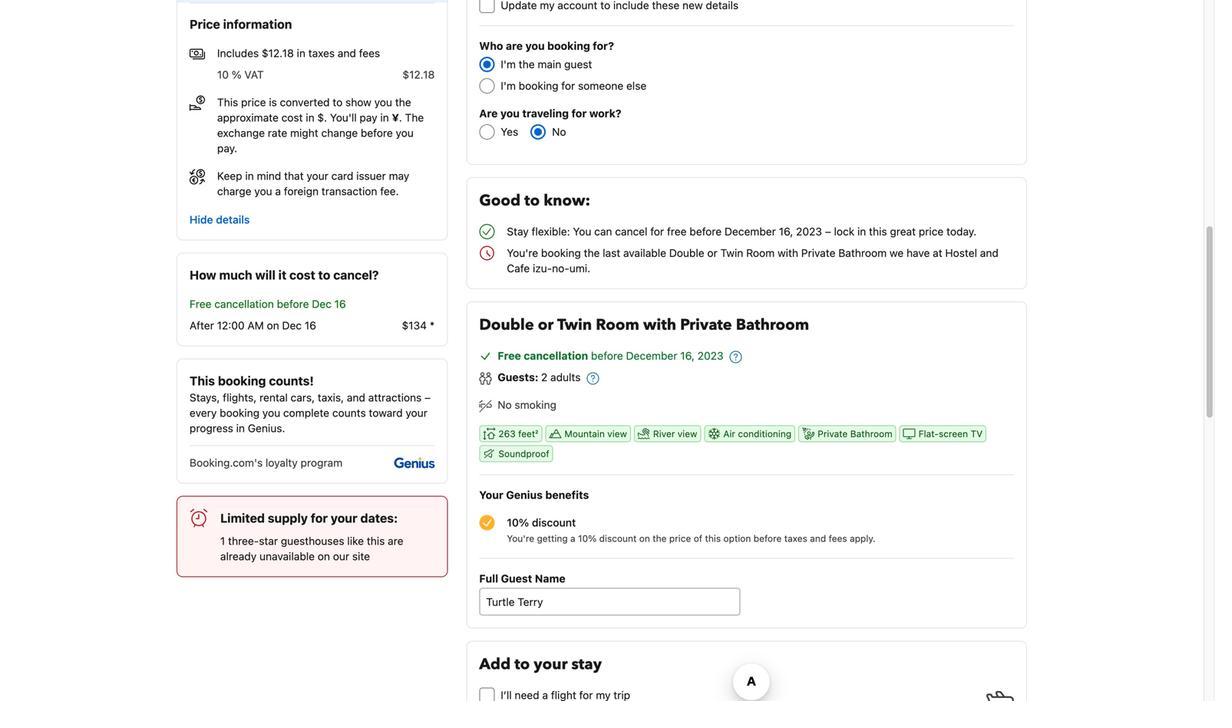 Task type: locate. For each thing, give the bounding box(es) containing it.
includes $12.18 in taxes and fees
[[217, 47, 380, 59]]

conditioning
[[738, 429, 792, 439]]

0 horizontal spatial this
[[367, 535, 385, 548]]

for down guest
[[561, 79, 575, 92]]

2 horizontal spatial this
[[869, 225, 887, 238]]

booking up no-
[[541, 247, 581, 259]]

– left lock
[[825, 225, 831, 238]]

you're left getting
[[507, 534, 534, 544]]

1 vertical spatial dec
[[282, 319, 302, 332]]

10% right getting
[[578, 534, 597, 544]]

free for free cancellation before december 16, 2023
[[498, 350, 521, 362]]

bathroom
[[839, 247, 887, 259], [736, 315, 809, 336], [850, 429, 893, 439]]

the up umi.
[[584, 247, 600, 259]]

16 down cancel?
[[334, 298, 346, 311]]

will
[[255, 268, 276, 283]]

and up the "show" at the left
[[338, 47, 356, 59]]

twin down stay flexible: you can cancel for free before december 16, 2023 – lock in this great price today.
[[721, 247, 743, 259]]

else
[[626, 79, 647, 92]]

you're up the 'cafe'
[[507, 247, 538, 259]]

cancellation for free cancellation before december 16, 2023
[[524, 350, 588, 362]]

16, down double or twin room with private bathroom
[[680, 350, 695, 362]]

your inside keep in mind that your card issuer may charge you a foreign transaction fee.
[[307, 170, 329, 182]]

1 horizontal spatial room
[[746, 247, 775, 259]]

taxes inside 10% discount you're getting a 10% discount on the price of this option before taxes and fees apply.
[[784, 534, 808, 544]]

1 vertical spatial free
[[498, 350, 521, 362]]

$12.18 up the
[[403, 68, 435, 81]]

in right lock
[[858, 225, 866, 238]]

this
[[869, 225, 887, 238], [705, 534, 721, 544], [367, 535, 385, 548]]

0 horizontal spatial december
[[626, 350, 678, 362]]

details
[[216, 214, 250, 226]]

2 you're from the top
[[507, 534, 534, 544]]

a down 'mind'
[[275, 185, 281, 198]]

you're inside 10% discount you're getting a 10% discount on the price of this option before taxes and fees apply.
[[507, 534, 534, 544]]

program
[[301, 457, 343, 470]]

your
[[479, 489, 504, 502]]

may
[[389, 170, 409, 182]]

0 vertical spatial or
[[707, 247, 718, 259]]

this right 'like'
[[367, 535, 385, 548]]

before down how much will it cost to cancel?
[[277, 298, 309, 311]]

1 horizontal spatial fees
[[829, 534, 847, 544]]

free up guests:
[[498, 350, 521, 362]]

before right free
[[690, 225, 722, 238]]

this up approximate
[[217, 96, 238, 108]]

0 vertical spatial price
[[241, 96, 266, 108]]

0 vertical spatial december
[[725, 225, 776, 238]]

1 horizontal spatial free
[[498, 350, 521, 362]]

issuer
[[356, 170, 386, 182]]

0 horizontal spatial 2023
[[698, 350, 724, 362]]

stay
[[507, 225, 529, 238]]

this inside this booking counts! stays, flights, rental cars, taxis, and attractions – every booking you complete counts toward your progress in genius.
[[190, 374, 215, 389]]

in left 'mind'
[[245, 170, 254, 182]]

$12.18 up 'vat'
[[262, 47, 294, 59]]

view right the river
[[678, 429, 697, 439]]

for
[[561, 79, 575, 92], [572, 107, 587, 120], [650, 225, 664, 238], [311, 511, 328, 526]]

flat-
[[919, 429, 939, 439]]

1 vertical spatial with
[[643, 315, 676, 336]]

the up .
[[395, 96, 411, 108]]

2 vertical spatial price
[[669, 534, 691, 544]]

you up ¥
[[374, 96, 392, 108]]

view
[[607, 429, 627, 439], [678, 429, 697, 439]]

1 vertical spatial taxes
[[784, 534, 808, 544]]

you down .
[[396, 127, 414, 139]]

good to know:
[[479, 190, 590, 212]]

stay
[[572, 655, 602, 676]]

2 i'm from the top
[[501, 79, 516, 92]]

16 down free cancellation before dec 16
[[305, 319, 316, 332]]

1 horizontal spatial this
[[217, 96, 238, 108]]

screen
[[939, 429, 968, 439]]

1 horizontal spatial cancellation
[[524, 350, 588, 362]]

1 horizontal spatial taxes
[[784, 534, 808, 544]]

for left work?
[[572, 107, 587, 120]]

the inside who are you booking for? 'element'
[[519, 58, 535, 71]]

before down pay
[[361, 127, 393, 139]]

1 vertical spatial cancellation
[[524, 350, 588, 362]]

price up at
[[919, 225, 944, 238]]

*
[[430, 319, 435, 332]]

.
[[399, 111, 402, 124]]

cost right it
[[289, 268, 315, 283]]

1 three-star guesthouses like this are already unavailable on our site
[[220, 535, 403, 563]]

0 horizontal spatial 16
[[305, 319, 316, 332]]

booking.com's
[[190, 457, 263, 470]]

private
[[801, 247, 836, 259], [680, 315, 732, 336], [818, 429, 848, 439]]

free
[[190, 298, 212, 311], [498, 350, 521, 362]]

cancellation up after 12:00 am on dec 16
[[214, 298, 274, 311]]

0 vertical spatial twin
[[721, 247, 743, 259]]

your left 'stay'
[[534, 655, 568, 676]]

no for no smoking
[[498, 399, 512, 411]]

who are you booking for? element
[[479, 38, 1014, 94]]

fees left apply.
[[829, 534, 847, 544]]

price left of
[[669, 534, 691, 544]]

0 vertical spatial taxes
[[308, 47, 335, 59]]

mountain
[[565, 429, 605, 439]]

genius
[[506, 489, 543, 502]]

0 vertical spatial discount
[[532, 517, 576, 529]]

0 horizontal spatial –
[[425, 392, 431, 404]]

0 horizontal spatial double
[[479, 315, 534, 336]]

1 horizontal spatial $12.18
[[403, 68, 435, 81]]

to right good at the top of page
[[524, 190, 540, 212]]

12:00
[[217, 319, 245, 332]]

booking down flights,
[[220, 407, 260, 420]]

this up the stays,
[[190, 374, 215, 389]]

0 vertical spatial private
[[801, 247, 836, 259]]

1 vertical spatial no
[[498, 399, 512, 411]]

0 vertical spatial double
[[669, 247, 705, 259]]

1 vertical spatial i'm
[[501, 79, 516, 92]]

dec down how much will it cost to cancel?
[[312, 298, 332, 311]]

with
[[778, 247, 798, 259], [643, 315, 676, 336]]

room up free cancellation before december 16, 2023
[[596, 315, 640, 336]]

2023 left lock
[[796, 225, 822, 238]]

are down dates:
[[388, 535, 403, 548]]

your down attractions
[[406, 407, 428, 420]]

to left cancel?
[[318, 268, 330, 283]]

0 vertical spatial bathroom
[[839, 247, 887, 259]]

much
[[219, 268, 252, 283]]

0 vertical spatial cancellation
[[214, 298, 274, 311]]

0 horizontal spatial discount
[[532, 517, 576, 529]]

mountain view
[[565, 429, 627, 439]]

cancel?
[[333, 268, 379, 283]]

no down are you traveling for work?
[[552, 126, 566, 138]]

after
[[190, 319, 214, 332]]

cost up "might"
[[282, 111, 303, 124]]

Full Guest Name text field
[[479, 589, 741, 616]]

room inside you're booking the last available double or twin room with private bathroom we have at hostel and cafe izu-no-umi.
[[746, 247, 775, 259]]

and right hostel
[[980, 247, 999, 259]]

complete
[[283, 407, 329, 420]]

attractions
[[368, 392, 422, 404]]

– inside this booking counts! stays, flights, rental cars, taxis, and attractions – every booking you complete counts toward your progress in genius.
[[425, 392, 431, 404]]

double up guests:
[[479, 315, 534, 336]]

0 vertical spatial 10%
[[507, 517, 529, 529]]

0 vertical spatial with
[[778, 247, 798, 259]]

your up foreign
[[307, 170, 329, 182]]

you
[[526, 40, 545, 52], [374, 96, 392, 108], [500, 107, 520, 120], [396, 127, 414, 139], [254, 185, 272, 198], [262, 407, 280, 420]]

price inside this price is converted to show you the approximate cost in $. you'll pay in
[[241, 96, 266, 108]]

we
[[890, 247, 904, 259]]

0 vertical spatial $12.18
[[262, 47, 294, 59]]

your inside "status"
[[331, 511, 358, 526]]

0 vertical spatial room
[[746, 247, 775, 259]]

0 vertical spatial free
[[190, 298, 212, 311]]

1 vertical spatial this
[[190, 374, 215, 389]]

are inside 'element'
[[506, 40, 523, 52]]

this inside this price is converted to show you the approximate cost in $. you'll pay in
[[217, 96, 238, 108]]

2 view from the left
[[678, 429, 697, 439]]

your up 'like'
[[331, 511, 358, 526]]

discount up getting
[[532, 517, 576, 529]]

you down rental
[[262, 407, 280, 420]]

10% down genius
[[507, 517, 529, 529]]

the
[[519, 58, 535, 71], [395, 96, 411, 108], [584, 247, 600, 259], [653, 534, 667, 544]]

this inside 10% discount you're getting a 10% discount on the price of this option before taxes and fees apply.
[[705, 534, 721, 544]]

hide
[[190, 214, 213, 226]]

2 horizontal spatial on
[[639, 534, 650, 544]]

in
[[297, 47, 305, 59], [306, 111, 314, 124], [380, 111, 389, 124], [245, 170, 254, 182], [858, 225, 866, 238], [236, 422, 245, 435]]

$134
[[402, 319, 427, 332]]

0 vertical spatial dec
[[312, 298, 332, 311]]

taxes right option
[[784, 534, 808, 544]]

limited supply  for your dates: status
[[177, 496, 448, 578]]

before inside 10% discount you're getting a 10% discount on the price of this option before taxes and fees apply.
[[754, 534, 782, 544]]

lock
[[834, 225, 855, 238]]

2023 down double or twin room with private bathroom
[[698, 350, 724, 362]]

booking up flights,
[[218, 374, 266, 389]]

fees inside 10% discount you're getting a 10% discount on the price of this option before taxes and fees apply.
[[829, 534, 847, 544]]

umi.
[[569, 262, 590, 275]]

1 horizontal spatial with
[[778, 247, 798, 259]]

0 horizontal spatial room
[[596, 315, 640, 336]]

1 horizontal spatial double
[[669, 247, 705, 259]]

or up 2
[[538, 315, 554, 336]]

vat
[[244, 68, 264, 81]]

on left of
[[639, 534, 650, 544]]

on left our
[[318, 551, 330, 563]]

– right attractions
[[425, 392, 431, 404]]

1 horizontal spatial no
[[552, 126, 566, 138]]

this left great
[[869, 225, 887, 238]]

0 vertical spatial i'm
[[501, 58, 516, 71]]

1 you're from the top
[[507, 247, 538, 259]]

in up converted
[[297, 47, 305, 59]]

to right add
[[515, 655, 530, 676]]

. the exchange rate might change before you pay.
[[217, 111, 424, 155]]

discount up full guest name text box
[[599, 534, 637, 544]]

the left main on the left of the page
[[519, 58, 535, 71]]

room down stay flexible: you can cancel for free before december 16, 2023 – lock in this great price today.
[[746, 247, 775, 259]]

i'm for i'm the main guest
[[501, 58, 516, 71]]

1 horizontal spatial or
[[707, 247, 718, 259]]

0 horizontal spatial price
[[241, 96, 266, 108]]

to
[[333, 96, 343, 108], [524, 190, 540, 212], [318, 268, 330, 283], [515, 655, 530, 676]]

view right mountain in the left of the page
[[607, 429, 627, 439]]

1 i'm from the top
[[501, 58, 516, 71]]

taxes
[[308, 47, 335, 59], [784, 534, 808, 544]]

0 vertical spatial this
[[217, 96, 238, 108]]

and
[[338, 47, 356, 59], [980, 247, 999, 259], [347, 392, 365, 404], [810, 534, 826, 544]]

you're inside you're booking the last available double or twin room with private bathroom we have at hostel and cafe izu-no-umi.
[[507, 247, 538, 259]]

0 vertical spatial cost
[[282, 111, 303, 124]]

double down free
[[669, 247, 705, 259]]

air
[[723, 429, 735, 439]]

information
[[223, 17, 292, 31]]

today.
[[947, 225, 977, 238]]

0 horizontal spatial or
[[538, 315, 554, 336]]

0 horizontal spatial view
[[607, 429, 627, 439]]

$12.18
[[262, 47, 294, 59], [403, 68, 435, 81]]

are you traveling for work?
[[479, 107, 622, 120]]

you up yes
[[500, 107, 520, 120]]

december down double or twin room with private bathroom
[[626, 350, 678, 362]]

1 horizontal spatial 2023
[[796, 225, 822, 238]]

2 vertical spatial bathroom
[[850, 429, 893, 439]]

0 horizontal spatial $12.18
[[262, 47, 294, 59]]

free cancellation before dec 16
[[190, 298, 346, 311]]

1 vertical spatial –
[[425, 392, 431, 404]]

i'm for i'm booking for someone else
[[501, 79, 516, 92]]

on right am
[[267, 319, 279, 332]]

0 vertical spatial 16
[[334, 298, 346, 311]]

like
[[347, 535, 364, 548]]

2 vertical spatial private
[[818, 429, 848, 439]]

work?
[[589, 107, 622, 120]]

are
[[506, 40, 523, 52], [388, 535, 403, 548]]

taxis,
[[318, 392, 344, 404]]

our
[[333, 551, 349, 563]]

your inside this booking counts! stays, flights, rental cars, taxis, and attractions – every booking you complete counts toward your progress in genius.
[[406, 407, 428, 420]]

booking up guest
[[547, 40, 590, 52]]

0 horizontal spatial cancellation
[[214, 298, 274, 311]]

no up 263
[[498, 399, 512, 411]]

your
[[307, 170, 329, 182], [406, 407, 428, 420], [331, 511, 358, 526], [534, 655, 568, 676]]

booking inside you're booking the last available double or twin room with private bathroom we have at hostel and cafe izu-no-umi.
[[541, 247, 581, 259]]

16, up you're booking the last available double or twin room with private bathroom we have at hostel and cafe izu-no-umi. at the top of page
[[779, 225, 793, 238]]

and up "counts"
[[347, 392, 365, 404]]

10 % vat
[[217, 68, 264, 81]]

fees
[[359, 47, 380, 59], [829, 534, 847, 544]]

cars,
[[291, 392, 315, 404]]

it
[[278, 268, 287, 283]]

booking
[[547, 40, 590, 52], [519, 79, 559, 92], [541, 247, 581, 259], [218, 374, 266, 389], [220, 407, 260, 420]]

limited
[[220, 511, 265, 526]]

free up after
[[190, 298, 212, 311]]

$.
[[317, 111, 327, 124]]

1 horizontal spatial –
[[825, 225, 831, 238]]

are you traveling for work? element
[[467, 106, 1014, 140]]

am
[[248, 319, 264, 332]]

0 horizontal spatial free
[[190, 298, 212, 311]]

taxes up converted
[[308, 47, 335, 59]]

cancellation up adults
[[524, 350, 588, 362]]

–
[[825, 225, 831, 238], [425, 392, 431, 404]]

dec down free cancellation before dec 16
[[282, 319, 302, 332]]

for up guesthouses
[[311, 511, 328, 526]]

with up free cancellation before december 16, 2023
[[643, 315, 676, 336]]

blue genius logo image
[[394, 458, 435, 469], [394, 458, 435, 469]]

bathroom down you're booking the last available double or twin room with private bathroom we have at hostel and cafe izu-no-umi. at the top of page
[[736, 315, 809, 336]]

discount
[[532, 517, 576, 529], [599, 534, 637, 544]]

or down stay flexible: you can cancel for free before december 16, 2023 – lock in this great price today.
[[707, 247, 718, 259]]

charge
[[217, 185, 251, 198]]

to up the you'll
[[333, 96, 343, 108]]

this right of
[[705, 534, 721, 544]]

0 horizontal spatial on
[[267, 319, 279, 332]]

1 horizontal spatial price
[[669, 534, 691, 544]]

limited supply  for your dates:
[[220, 511, 398, 526]]

0 vertical spatial 16,
[[779, 225, 793, 238]]

with down stay flexible: you can cancel for free before december 16, 2023 – lock in this great price today.
[[778, 247, 798, 259]]

supply
[[268, 511, 308, 526]]

0 vertical spatial no
[[552, 126, 566, 138]]

you up i'm the main guest
[[526, 40, 545, 52]]

bathroom left flat-
[[850, 429, 893, 439]]

2
[[541, 371, 548, 384]]

to inside this price is converted to show you the approximate cost in $. you'll pay in
[[333, 96, 343, 108]]

fees up the "show" at the left
[[359, 47, 380, 59]]

1 view from the left
[[607, 429, 627, 439]]

2 vertical spatial on
[[318, 551, 330, 563]]

1 vertical spatial price
[[919, 225, 944, 238]]

16,
[[779, 225, 793, 238], [680, 350, 695, 362]]

december up you're booking the last available double or twin room with private bathroom we have at hostel and cafe izu-no-umi. at the top of page
[[725, 225, 776, 238]]

before right option
[[754, 534, 782, 544]]

1 vertical spatial 16,
[[680, 350, 695, 362]]

booking down i'm the main guest
[[519, 79, 559, 92]]

i'm
[[501, 58, 516, 71], [501, 79, 516, 92]]

0 horizontal spatial are
[[388, 535, 403, 548]]

no inside are you traveling for work? element
[[552, 126, 566, 138]]

1 horizontal spatial view
[[678, 429, 697, 439]]

1 vertical spatial a
[[570, 534, 576, 544]]

1 horizontal spatial 16
[[334, 298, 346, 311]]

%
[[232, 68, 242, 81]]

0 vertical spatial –
[[825, 225, 831, 238]]

0 horizontal spatial twin
[[557, 315, 592, 336]]

double or twin room with private bathroom
[[479, 315, 809, 336]]

1 horizontal spatial twin
[[721, 247, 743, 259]]

adults
[[550, 371, 581, 384]]

price up approximate
[[241, 96, 266, 108]]

converted
[[280, 96, 330, 108]]

1 horizontal spatial are
[[506, 40, 523, 52]]

1 vertical spatial you're
[[507, 534, 534, 544]]

and left apply.
[[810, 534, 826, 544]]

in left genius.
[[236, 422, 245, 435]]

available
[[623, 247, 666, 259]]

1 horizontal spatial this
[[705, 534, 721, 544]]

a right getting
[[570, 534, 576, 544]]

1 horizontal spatial dec
[[312, 298, 332, 311]]

0 horizontal spatial a
[[275, 185, 281, 198]]

foreign
[[284, 185, 319, 198]]

traveling
[[522, 107, 569, 120]]

twin up free cancellation before december 16, 2023
[[557, 315, 592, 336]]

mind
[[257, 170, 281, 182]]



Task type: vqa. For each thing, say whether or not it's contained in the screenshot.
"stay"
yes



Task type: describe. For each thing, give the bounding box(es) containing it.
the inside you're booking the last available double or twin room with private bathroom we have at hostel and cafe izu-no-umi.
[[584, 247, 600, 259]]

air conditioning
[[723, 429, 792, 439]]

with inside you're booking the last available double or twin room with private bathroom we have at hostel and cafe izu-no-umi.
[[778, 247, 798, 259]]

1 horizontal spatial 16,
[[779, 225, 793, 238]]

you inside are you traveling for work? element
[[500, 107, 520, 120]]

1 vertical spatial discount
[[599, 534, 637, 544]]

booking.com's loyalty program
[[190, 457, 343, 470]]

1 vertical spatial cost
[[289, 268, 315, 283]]

of
[[694, 534, 703, 544]]

for inside 'element'
[[561, 79, 575, 92]]

you inside keep in mind that your card issuer may charge you a foreign transaction fee.
[[254, 185, 272, 198]]

this for booking
[[190, 374, 215, 389]]

0 vertical spatial on
[[267, 319, 279, 332]]

exchange
[[217, 127, 265, 139]]

cancellation for free cancellation before dec 16
[[214, 298, 274, 311]]

in inside keep in mind that your card issuer may charge you a foreign transaction fee.
[[245, 170, 254, 182]]

cafe
[[507, 262, 530, 275]]

soundproof
[[498, 449, 549, 460]]

keep in mind that your card issuer may charge you a foreign transaction fee.
[[217, 170, 409, 198]]

private inside you're booking the last available double or twin room with private bathroom we have at hostel and cafe izu-no-umi.
[[801, 247, 836, 259]]

price
[[190, 17, 220, 31]]

the inside this price is converted to show you the approximate cost in $. you'll pay in
[[395, 96, 411, 108]]

last
[[603, 247, 621, 259]]

keep
[[217, 170, 242, 182]]

counts
[[332, 407, 366, 420]]

stay flexible: you can cancel for free before december 16, 2023 – lock in this great price today.
[[507, 225, 977, 238]]

2 horizontal spatial price
[[919, 225, 944, 238]]

1 vertical spatial or
[[538, 315, 554, 336]]

0 horizontal spatial 10%
[[507, 517, 529, 529]]

in left "$."
[[306, 111, 314, 124]]

for left free
[[650, 225, 664, 238]]

view for river view
[[678, 429, 697, 439]]

change
[[321, 127, 358, 139]]

and inside you're booking the last available double or twin room with private bathroom we have at hostel and cafe izu-no-umi.
[[980, 247, 999, 259]]

guests:
[[498, 371, 539, 384]]

this for price
[[217, 96, 238, 108]]

double inside you're booking the last available double or twin room with private bathroom we have at hostel and cafe izu-no-umi.
[[669, 247, 705, 259]]

someone
[[578, 79, 624, 92]]

you inside this price is converted to show you the approximate cost in $. you'll pay in
[[374, 96, 392, 108]]

you'll
[[330, 111, 357, 124]]

hide details
[[190, 214, 250, 226]]

how
[[190, 268, 216, 283]]

three-
[[228, 535, 259, 548]]

this price is converted to show you the approximate cost in $. you'll pay in
[[217, 96, 411, 124]]

benefits
[[545, 489, 589, 502]]

1 vertical spatial bathroom
[[736, 315, 809, 336]]

site
[[352, 551, 370, 563]]

are
[[479, 107, 498, 120]]

add to your stay
[[479, 655, 602, 676]]

0 horizontal spatial 16,
[[680, 350, 695, 362]]

before down double or twin room with private bathroom
[[591, 350, 623, 362]]

apply.
[[850, 534, 876, 544]]

1 horizontal spatial december
[[725, 225, 776, 238]]

you
[[573, 225, 591, 238]]

guest
[[501, 573, 532, 585]]

genius.
[[248, 422, 285, 435]]

price inside 10% discount you're getting a 10% discount on the price of this option before taxes and fees apply.
[[669, 534, 691, 544]]

cancel
[[615, 225, 648, 238]]

on inside 10% discount you're getting a 10% discount on the price of this option before taxes and fees apply.
[[639, 534, 650, 544]]

no for no
[[552, 126, 566, 138]]

guest
[[564, 58, 592, 71]]

1 vertical spatial twin
[[557, 315, 592, 336]]

star
[[259, 535, 278, 548]]

1 vertical spatial $12.18
[[403, 68, 435, 81]]

cost inside this price is converted to show you the approximate cost in $. you'll pay in
[[282, 111, 303, 124]]

1 vertical spatial private
[[680, 315, 732, 336]]

who are you booking for?
[[479, 40, 614, 52]]

that
[[284, 170, 304, 182]]

a inside keep in mind that your card issuer may charge you a foreign transaction fee.
[[275, 185, 281, 198]]

add
[[479, 655, 511, 676]]

flat-screen tv
[[919, 429, 983, 439]]

before inside . the exchange rate might change before you pay.
[[361, 127, 393, 139]]

show
[[346, 96, 371, 108]]

twin inside you're booking the last available double or twin room with private bathroom we have at hostel and cafe izu-no-umi.
[[721, 247, 743, 259]]

fee.
[[380, 185, 399, 198]]

on inside 1 three-star guesthouses like this are already unavailable on our site
[[318, 551, 330, 563]]

for?
[[593, 40, 614, 52]]

flights,
[[223, 392, 257, 404]]

good
[[479, 190, 521, 212]]

1 vertical spatial december
[[626, 350, 678, 362]]

view for mountain view
[[607, 429, 627, 439]]

can
[[594, 225, 612, 238]]

toward
[[369, 407, 403, 420]]

for inside "status"
[[311, 511, 328, 526]]

you're booking the last available double or twin room with private bathroom we have at hostel and cafe izu-no-umi.
[[507, 247, 999, 275]]

the inside 10% discount you're getting a 10% discount on the price of this option before taxes and fees apply.
[[653, 534, 667, 544]]

0 horizontal spatial dec
[[282, 319, 302, 332]]

guesthouses
[[281, 535, 344, 548]]

0 horizontal spatial taxes
[[308, 47, 335, 59]]

tv
[[971, 429, 983, 439]]

¥
[[392, 111, 399, 124]]

i'm booking for someone else
[[501, 79, 647, 92]]

rental
[[260, 392, 288, 404]]

you inside who are you booking for? 'element'
[[526, 40, 545, 52]]

1
[[220, 535, 225, 548]]

after 12:00 am on dec 16
[[190, 319, 316, 332]]

your genius benefits
[[479, 489, 589, 502]]

and inside 10% discount you're getting a 10% discount on the price of this option before taxes and fees apply.
[[810, 534, 826, 544]]

are inside 1 three-star guesthouses like this are already unavailable on our site
[[388, 535, 403, 548]]

or inside you're booking the last available double or twin room with private bathroom we have at hostel and cafe izu-no-umi.
[[707, 247, 718, 259]]

in left ¥
[[380, 111, 389, 124]]

might
[[290, 127, 318, 139]]

price information
[[190, 17, 292, 31]]

includes
[[217, 47, 259, 59]]

free for free cancellation before dec 16
[[190, 298, 212, 311]]

you inside . the exchange rate might change before you pay.
[[396, 127, 414, 139]]

1 vertical spatial 2023
[[698, 350, 724, 362]]

card
[[331, 170, 353, 182]]

in inside this booking counts! stays, flights, rental cars, taxis, and attractions – every booking you complete counts toward your progress in genius.
[[236, 422, 245, 435]]

no smoking
[[498, 399, 557, 411]]

0 vertical spatial 2023
[[796, 225, 822, 238]]

booking for counts!
[[218, 374, 266, 389]]

0 horizontal spatial with
[[643, 315, 676, 336]]

at
[[933, 247, 943, 259]]

1 vertical spatial 16
[[305, 319, 316, 332]]

this booking counts! stays, flights, rental cars, taxis, and attractions – every booking you complete counts toward your progress in genius.
[[190, 374, 431, 435]]

1 vertical spatial double
[[479, 315, 534, 336]]

1 vertical spatial room
[[596, 315, 640, 336]]

263 feet²
[[498, 429, 538, 439]]

a inside 10% discount you're getting a 10% discount on the price of this option before taxes and fees apply.
[[570, 534, 576, 544]]

flexible:
[[532, 225, 570, 238]]

booking for for
[[519, 79, 559, 92]]

stays,
[[190, 392, 220, 404]]

this inside 1 three-star guesthouses like this are already unavailable on our site
[[367, 535, 385, 548]]

every
[[190, 407, 217, 420]]

pay
[[360, 111, 377, 124]]

getting
[[537, 534, 568, 544]]

no-
[[552, 262, 569, 275]]

1 horizontal spatial 10%
[[578, 534, 597, 544]]

you inside this booking counts! stays, flights, rental cars, taxis, and attractions – every booking you complete counts toward your progress in genius.
[[262, 407, 280, 420]]

the
[[405, 111, 424, 124]]

bathroom inside you're booking the last available double or twin room with private bathroom we have at hostel and cafe izu-no-umi.
[[839, 247, 887, 259]]

great
[[890, 225, 916, 238]]

booking for the
[[541, 247, 581, 259]]

0 horizontal spatial fees
[[359, 47, 380, 59]]

hide details button
[[183, 206, 256, 234]]

transaction
[[322, 185, 377, 198]]

know:
[[544, 190, 590, 212]]

rate
[[268, 127, 287, 139]]

and inside this booking counts! stays, flights, rental cars, taxis, and attractions – every booking you complete counts toward your progress in genius.
[[347, 392, 365, 404]]

guests: 2 adults
[[498, 371, 581, 384]]

river view
[[653, 429, 697, 439]]



